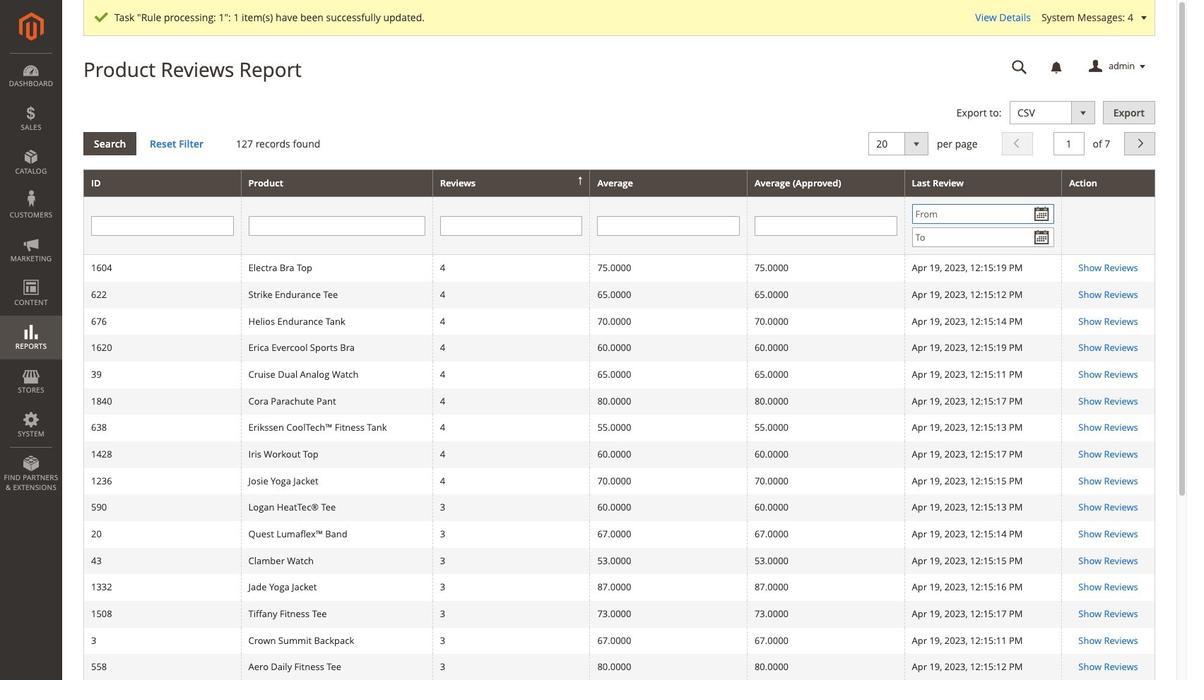 Task type: locate. For each thing, give the bounding box(es) containing it.
menu bar
[[0, 53, 62, 500]]

To text field
[[912, 228, 1055, 248]]

None text field
[[1054, 132, 1085, 155], [755, 216, 898, 236], [1054, 132, 1085, 155], [755, 216, 898, 236]]

magento admin panel image
[[19, 12, 43, 41]]

None text field
[[1003, 54, 1038, 79], [91, 216, 234, 236], [249, 216, 426, 236], [440, 216, 583, 236], [598, 216, 740, 236], [1003, 54, 1038, 79], [91, 216, 234, 236], [249, 216, 426, 236], [440, 216, 583, 236], [598, 216, 740, 236]]



Task type: describe. For each thing, give the bounding box(es) containing it.
From text field
[[912, 205, 1055, 224]]



